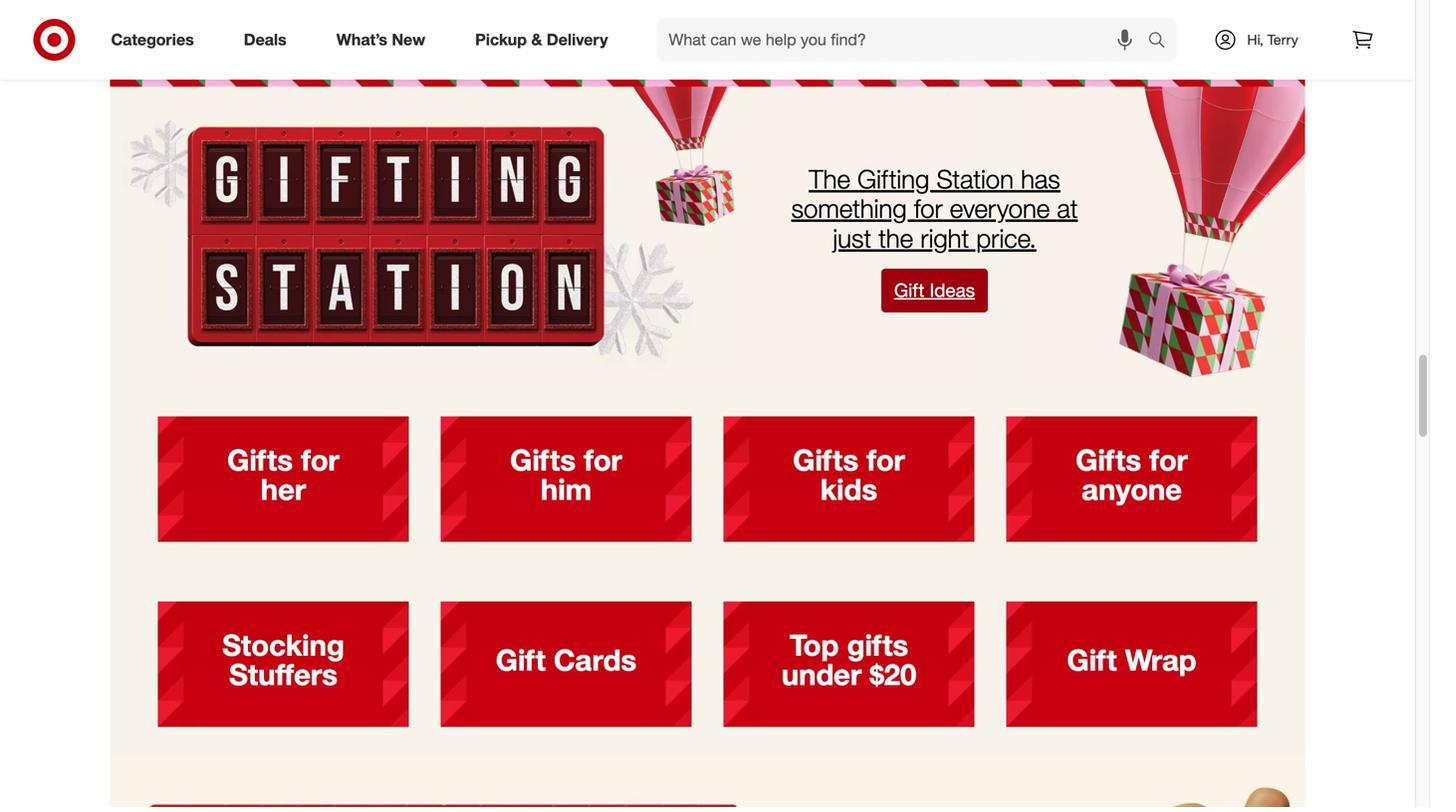 Task type: describe. For each thing, give the bounding box(es) containing it.
for for gifts for him
[[584, 442, 622, 478]]

gifting
[[857, 163, 929, 195]]

station
[[937, 163, 1014, 195]]

gift ideas button
[[881, 269, 988, 313]]

stocking stuffers link
[[142, 586, 425, 739]]

price.
[[976, 222, 1036, 254]]

$20
[[870, 657, 917, 693]]

gift for gift cards
[[496, 642, 546, 678]]

gift cards
[[496, 642, 637, 678]]

the
[[809, 163, 850, 195]]

the
[[879, 222, 913, 254]]

gifts for her
[[227, 442, 339, 507]]

him
[[541, 472, 592, 507]]

the gifting station has something for everyone at just the right price.
[[791, 163, 1078, 254]]

gifts
[[847, 628, 908, 663]]

gift wrap link
[[990, 586, 1273, 739]]

gifts inside gifts for anyone
[[1076, 442, 1141, 478]]

top
[[790, 628, 839, 663]]

stocking
[[222, 628, 344, 663]]

anyone
[[1082, 472, 1182, 507]]

what's
[[336, 30, 387, 49]]

kids
[[820, 472, 878, 507]]

hi, terry
[[1247, 31, 1298, 48]]

gifts for him
[[510, 442, 576, 478]]

stocking stuffers
[[222, 628, 344, 693]]

hi,
[[1247, 31, 1263, 48]]

everyone
[[950, 193, 1050, 224]]

delivery
[[547, 30, 608, 49]]

what's new link
[[319, 18, 450, 62]]

something
[[791, 193, 907, 224]]

top gifts under $20 link
[[708, 586, 990, 739]]

for inside the gifting station has something for everyone at just the right price.
[[914, 193, 943, 224]]

gift for gift wrap
[[1067, 642, 1117, 678]]

cards
[[554, 642, 637, 678]]

has
[[1021, 163, 1060, 195]]

what's new
[[336, 30, 425, 49]]

search button
[[1139, 18, 1187, 66]]

just
[[833, 222, 871, 254]]



Task type: vqa. For each thing, say whether or not it's contained in the screenshot.
What's New on the top of the page
yes



Task type: locate. For each thing, give the bounding box(es) containing it.
search
[[1139, 32, 1187, 51]]

terry
[[1267, 31, 1298, 48]]

gifts for kids
[[793, 442, 905, 507]]

ideas
[[930, 279, 975, 302]]

gifts inside gifts for kids
[[793, 442, 858, 478]]

for for gifts for her
[[301, 442, 339, 478]]

gifts for kids
[[793, 442, 858, 478]]

pickup & delivery
[[475, 30, 608, 49]]

gift left ideas
[[894, 279, 924, 302]]

under
[[781, 657, 862, 693]]

stuffers
[[229, 657, 338, 693]]

right
[[920, 222, 969, 254]]

gifts for her
[[227, 442, 293, 478]]

gift for gift ideas
[[894, 279, 924, 302]]

1 gifts from the left
[[227, 442, 293, 478]]

pickup
[[475, 30, 527, 49]]

gift ideas
[[894, 279, 975, 302]]

4 gifts from the left
[[1076, 442, 1141, 478]]

deals
[[244, 30, 287, 49]]

categories link
[[94, 18, 219, 62]]

2 gifts from the left
[[510, 442, 576, 478]]

gifts for him
[[510, 442, 622, 507]]

pickup & delivery link
[[458, 18, 633, 62]]

gift cards link
[[425, 586, 708, 739]]

deals link
[[227, 18, 311, 62]]

2 horizontal spatial gift
[[1067, 642, 1117, 678]]

gifts inside gifts for him
[[510, 442, 576, 478]]

gift
[[894, 279, 924, 302], [496, 642, 546, 678], [1067, 642, 1117, 678]]

24 days of gifts image
[[110, 755, 1305, 808]]

for for gifts for kids
[[867, 442, 905, 478]]

gifts for anyone link
[[990, 401, 1273, 554]]

gift left wrap
[[1067, 642, 1117, 678]]

gift inside button
[[894, 279, 924, 302]]

at
[[1057, 193, 1078, 224]]

3 gifts from the left
[[793, 442, 858, 478]]

&
[[531, 30, 542, 49]]

gift wrap
[[1067, 642, 1197, 678]]

gifts inside gifts for her
[[227, 442, 293, 478]]

for inside gifts for her
[[301, 442, 339, 478]]

her
[[261, 472, 306, 507]]

What can we help you find? suggestions appear below search field
[[657, 18, 1153, 62]]

gift left cards
[[496, 642, 546, 678]]

for for gifts for anyone
[[1149, 442, 1188, 478]]

for inside gifts for him
[[584, 442, 622, 478]]

gifts for anyone
[[1076, 442, 1188, 507]]

categories
[[111, 30, 194, 49]]

gifts
[[227, 442, 293, 478], [510, 442, 576, 478], [793, 442, 858, 478], [1076, 442, 1141, 478]]

for inside gifts for kids
[[867, 442, 905, 478]]

0 horizontal spatial gift
[[496, 642, 546, 678]]

1 horizontal spatial gift
[[894, 279, 924, 302]]

for inside gifts for anyone
[[1149, 442, 1188, 478]]

top gifts under $20
[[781, 628, 917, 693]]

new
[[392, 30, 425, 49]]

wrap
[[1125, 642, 1197, 678]]

for
[[914, 193, 943, 224], [301, 442, 339, 478], [584, 442, 622, 478], [867, 442, 905, 478], [1149, 442, 1188, 478]]



